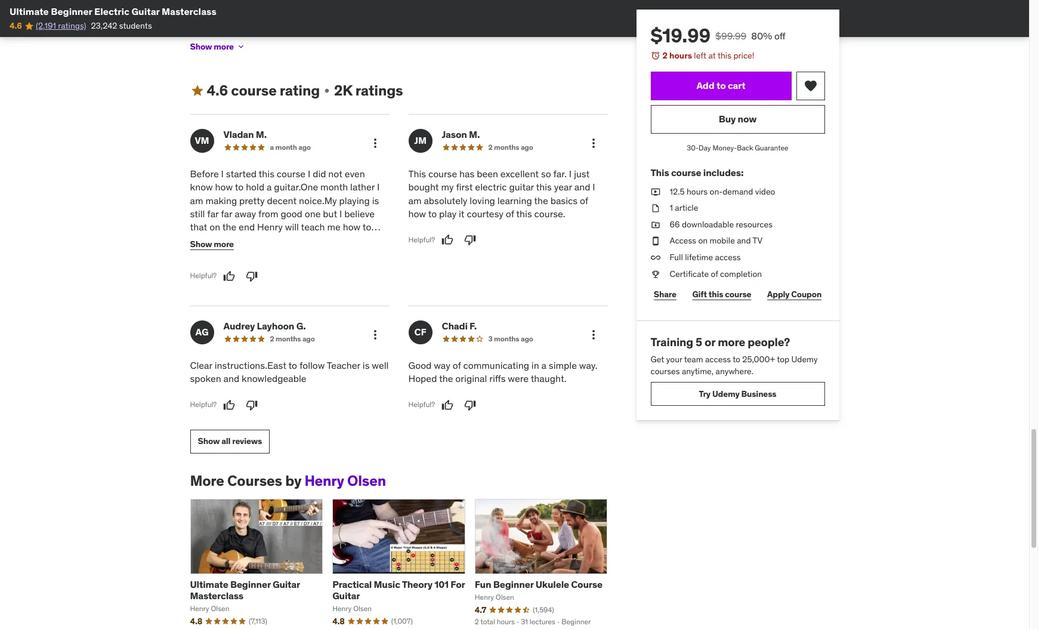 Task type: locate. For each thing, give the bounding box(es) containing it.
ago for vladan m.
[[299, 143, 311, 151]]

2 vertical spatial how
[[343, 221, 361, 233]]

this course includes:
[[651, 167, 744, 179]]

2 show more from the top
[[190, 239, 234, 250]]

course down "completion"
[[725, 289, 752, 299]]

1 vertical spatial more
[[214, 239, 234, 250]]

month down not
[[321, 181, 348, 193]]

ago
[[299, 143, 311, 151], [521, 143, 533, 151], [303, 334, 315, 343], [521, 334, 533, 343]]

raised
[[266, 34, 289, 45]]

sharing
[[292, 0, 320, 10]]

0 vertical spatial where
[[354, 34, 377, 45]]

1 vertical spatial in
[[397, 46, 404, 57]]

far right still
[[207, 208, 219, 220]]

and right date
[[374, 11, 388, 21]]

1 horizontal spatial he
[[379, 34, 388, 45]]

gotten
[[452, 11, 477, 21]]

loving
[[470, 194, 495, 206]]

course up 12.5
[[671, 167, 702, 179]]

0 horizontal spatial decent
[[227, 234, 256, 246]]

on up full lifetime access
[[699, 235, 708, 246]]

months right the 3
[[494, 334, 520, 343]]

0 vertical spatial show more
[[190, 41, 234, 52]]

months for f.
[[494, 334, 520, 343]]

includes:
[[704, 167, 744, 179]]

1 vertical spatial the
[[222, 221, 237, 233]]

0 horizontal spatial how
[[215, 181, 233, 193]]

to inside one month lather i am making pretty decent noice.my playing is still far far away from good one but i believe that on the end henry will teach me how to become decent guitar player.
[[363, 221, 371, 233]]

courtesy
[[467, 208, 504, 220]]

0 horizontal spatial courses
[[291, 22, 320, 33]]

is for a
[[214, 0, 221, 10]]

olsen inside the 'practical music theory 101 for guitar henry olsen'
[[353, 604, 372, 613]]

started
[[226, 168, 257, 180]]

guitar inside one month lather i am making pretty decent noice.my playing is still far far away from good one but i believe that on the end henry will teach me how to become decent guitar player.
[[259, 234, 284, 246]]

5-
[[479, 11, 487, 21]]

1 show more button from the top
[[190, 35, 246, 58]]

2 m. from the left
[[469, 128, 480, 140]]

0 vertical spatial udemy
[[792, 354, 818, 365]]

2 vertical spatial more
[[718, 335, 746, 349]]

guitar.
[[274, 181, 301, 193]]

of down learning
[[506, 208, 514, 220]]

1 horizontal spatial guitar
[[509, 181, 534, 193]]

completion
[[720, 268, 762, 279]]

1 vertical spatial decent
[[227, 234, 256, 246]]

access on mobile and tv
[[670, 235, 763, 246]]

1 horizontal spatial the
[[439, 373, 453, 384]]

share
[[654, 289, 677, 299]]

(2,191 ratings)
[[36, 21, 86, 31]]

2 am from the left
[[409, 194, 422, 206]]

0 vertical spatial show more button
[[190, 35, 246, 58]]

follow
[[300, 359, 325, 371]]

1 horizontal spatial decent
[[267, 194, 297, 206]]

cart
[[728, 79, 746, 91]]

access
[[670, 235, 697, 246]]

xsmall image left full
[[651, 252, 660, 264]]

top
[[777, 354, 790, 365]]

in down lived
[[397, 46, 404, 57]]

beautiful
[[528, 46, 561, 57]]

2 horizontal spatial guitar
[[333, 590, 360, 602]]

month inside one month lather i am making pretty decent noice.my playing is still far far away from good one but i believe that on the end henry will teach me how to become decent guitar player.
[[321, 181, 348, 193]]

course down sons.
[[231, 81, 277, 100]]

xsmall image for certificate of completion
[[651, 268, 660, 280]]

guitar down the from
[[259, 234, 284, 246]]

reviews left for
[[503, 11, 531, 21]]

his up croatia
[[592, 0, 603, 10]]

1 horizontal spatial m.
[[469, 128, 480, 140]]

udemy right top
[[792, 354, 818, 365]]

7113 reviews element
[[249, 616, 267, 626]]

years. up three;
[[481, 34, 503, 45]]

access down mobile
[[715, 252, 741, 263]]

1 vertical spatial on
[[210, 221, 220, 233]]

0 horizontal spatial guitar
[[259, 234, 284, 246]]

0 horizontal spatial the
[[222, 221, 237, 233]]

for
[[533, 11, 544, 21]]

guitar inside this course has been excellent so far. i just bought my first electric guitar this year and i am absolutely loving learning the basics of how to play it courtesy of this course.
[[509, 181, 534, 193]]

sons.
[[241, 57, 260, 68]]

0 horizontal spatial guitar
[[132, 5, 160, 17]]

xsmall image for 12.5
[[651, 186, 660, 198]]

xsmall image for 1 article
[[651, 202, 660, 214]]

vm
[[195, 134, 209, 146]]

5
[[696, 335, 703, 349]]

and down just
[[575, 181, 591, 193]]

1 vertical spatial 2 months ago
[[270, 334, 315, 343]]

star
[[487, 11, 501, 21]]

1594 reviews element
[[533, 605, 554, 615]]

mark review by vladan m. as helpful image
[[223, 270, 235, 282]]

or
[[705, 335, 716, 349]]

0 horizontal spatial on
[[210, 221, 220, 233]]

of left teaching
[[516, 0, 523, 10]]

0 vertical spatial on
[[369, 22, 378, 33]]

training
[[651, 335, 694, 349]]

before
[[190, 168, 219, 180]]

0 vertical spatial ultimate
[[10, 5, 49, 17]]

beginner up ratings)
[[51, 5, 92, 17]]

he right the work.
[[581, 11, 591, 21]]

how inside this course has been excellent so far. i just bought my first electric guitar this year and i am absolutely loving learning the basics of how to play it courtesy of this course.
[[409, 208, 426, 220]]

of up 100.000+
[[283, 0, 290, 10]]

additional actions for review by chadi f. image
[[586, 328, 601, 342]]

this
[[718, 50, 732, 61], [259, 168, 275, 180], [536, 181, 552, 193], [516, 208, 532, 220], [709, 289, 724, 299]]

on down date
[[369, 22, 378, 33]]

beginner inside ultimate beginner guitar masterclass henry olsen
[[230, 578, 271, 590]]

masterclass
[[162, 5, 217, 17], [190, 590, 244, 602]]

reviews right all
[[232, 436, 262, 447]]

4.8 down practical on the bottom left of the page
[[333, 616, 345, 627]]

2 vertical spatial on
[[699, 235, 708, 246]]

2 4.8 from the left
[[333, 616, 345, 627]]

to up anywhere.
[[733, 354, 741, 365]]

0 horizontal spatial month
[[275, 143, 297, 151]]

early
[[423, 34, 441, 45]]

to left cart
[[717, 79, 726, 91]]

0 vertical spatial decent
[[267, 194, 297, 206]]

2 vertical spatial in
[[532, 359, 539, 371]]

1 vertical spatial masterclass
[[190, 590, 244, 602]]

0 horizontal spatial 4.6
[[10, 21, 22, 31]]

decent
[[267, 194, 297, 206], [227, 234, 256, 246]]

additional actions for review by vladan m. image
[[368, 136, 382, 150]]

2 up been
[[489, 143, 493, 151]]

0 horizontal spatial udemy
[[713, 388, 740, 399]]

ago for chadi f.
[[521, 334, 533, 343]]

your
[[667, 354, 683, 365]]

0 horizontal spatial is
[[214, 0, 221, 10]]

a up before i started this course i did not even know how to hold a guitar.
[[270, 143, 274, 151]]

1 horizontal spatial in
[[397, 46, 404, 57]]

am inside this course has been excellent so far. i just bought my first electric guitar this year and i am absolutely loving learning the basics of how to play it courtesy of this course.
[[409, 194, 422, 206]]

the inside good way of communicating in a simple way. hoped the original riffs were thaught.
[[439, 373, 453, 384]]

1 horizontal spatial am
[[409, 194, 422, 206]]

1 horizontal spatial this
[[651, 167, 669, 179]]

henry down practical on the bottom left of the page
[[333, 604, 352, 613]]

he up gotten
[[448, 0, 458, 10]]

in inside good way of communicating in a simple way. hoped the original riffs were thaught.
[[532, 359, 539, 371]]

2 horizontal spatial the
[[534, 194, 548, 206]]

course inside this course has been excellent so far. i just bought my first electric guitar this year and i am absolutely loving learning the basics of how to play it courtesy of this course.
[[428, 168, 457, 180]]

1 m. from the left
[[256, 128, 267, 140]]

article
[[675, 202, 699, 213]]

guarantee
[[755, 143, 789, 152]]

he right credit.
[[216, 11, 226, 21]]

full lifetime access
[[670, 252, 741, 263]]

hours down this course includes:
[[687, 186, 708, 197]]

0 vertical spatial show
[[190, 41, 212, 52]]

year
[[554, 181, 572, 193]]

0 vertical spatial 2 months ago
[[489, 143, 533, 151]]

to
[[582, 0, 590, 10], [345, 11, 353, 21], [564, 34, 571, 45], [717, 79, 726, 91], [235, 181, 244, 193], [428, 208, 437, 220], [363, 221, 371, 233], [733, 354, 741, 365], [289, 359, 297, 371]]

mark review by audrey layhoon g. as unhelpful image
[[246, 399, 258, 411]]

mark review by audrey layhoon g. as helpful image
[[223, 399, 235, 411]]

students inside henry is a teacher proud of sharing his expertise, and knowledge and he has thousands of teaching hours to his credit. he has trained 100.000+ students to date and has consistently gotten 5-star reviews for his work. he currently teaches 14 guitar courses (all available on udemy) henry was born and raised in san francisco where he lived his early childhood years. he later moved to croatia where he spent his teenage years. henry currently lives in austria with his family of three; a beautiful wife and two adorable sons.
[[311, 11, 344, 21]]

this inside before i started this course i did not even know how to hold a guitar.
[[259, 168, 275, 180]]

in
[[291, 34, 298, 45], [397, 46, 404, 57], [532, 359, 539, 371]]

is inside henry is a teacher proud of sharing his expertise, and knowledge and he has thousands of teaching hours to his credit. he has trained 100.000+ students to date and has consistently gotten 5-star reviews for his work. he currently teaches 14 guitar courses (all available on udemy) henry was born and raised in san francisco where he lived his early childhood years. he later moved to croatia where he spent his teenage years. henry currently lives in austria with his family of three; a beautiful wife and two adorable sons.
[[214, 0, 221, 10]]

alarm image
[[651, 51, 660, 60]]

beginner inside fun beginner ukulele course henry olsen
[[493, 578, 534, 590]]

business
[[742, 388, 777, 399]]

1 horizontal spatial years.
[[481, 34, 503, 45]]

henry down ultimate beginner guitar masterclass link
[[190, 604, 209, 613]]

course up guitar.
[[277, 168, 306, 180]]

is inside one month lather i am making pretty decent noice.my playing is still far far away from good one but i believe that on the end henry will teach me how to become decent guitar player.
[[372, 194, 379, 206]]

2 total hours
[[475, 617, 515, 626]]

to up available
[[345, 11, 353, 21]]

hoped
[[409, 373, 437, 384]]

jason
[[442, 128, 467, 140]]

is for well
[[363, 359, 370, 371]]

0 horizontal spatial am
[[190, 194, 203, 206]]

1 far from the left
[[207, 208, 219, 220]]

80%
[[752, 30, 772, 42]]

far.
[[554, 168, 567, 180]]

to down started
[[235, 181, 244, 193]]

wishlist image
[[804, 79, 818, 93]]

xsmall image up sons.
[[236, 42, 246, 51]]

original
[[456, 373, 487, 384]]

of right basics on the top
[[580, 194, 588, 206]]

to inside before i started this course i did not even know how to hold a guitar.
[[235, 181, 244, 193]]

helpful? for jm
[[409, 235, 435, 244]]

1 horizontal spatial currently
[[343, 46, 376, 57]]

show all reviews
[[198, 436, 262, 447]]

course for this course has been excellent so far. i just bought my first electric guitar this year and i am absolutely loving learning the basics of how to play it courtesy of this course.
[[428, 168, 457, 180]]

beginner up (7,113)
[[230, 578, 271, 590]]

0 vertical spatial in
[[291, 34, 298, 45]]

this up hold
[[259, 168, 275, 180]]

currently down credit.
[[190, 22, 223, 33]]

1 vertical spatial years.
[[295, 46, 317, 57]]

medium image
[[190, 84, 204, 98]]

this for this course includes:
[[651, 167, 669, 179]]

2 horizontal spatial he
[[448, 0, 458, 10]]

mark review by chadi f. as unhelpful image
[[464, 399, 476, 411]]

1 vertical spatial how
[[409, 208, 426, 220]]

all
[[222, 436, 231, 447]]

1 vertical spatial where
[[190, 46, 213, 57]]

0 vertical spatial 4.6
[[10, 21, 22, 31]]

course inside before i started this course i did not even know how to hold a guitar.
[[277, 168, 306, 180]]

anywhere.
[[716, 366, 754, 376]]

1 horizontal spatial far
[[221, 208, 232, 220]]

guitar down excellent
[[509, 181, 534, 193]]

0 horizontal spatial 2 months ago
[[270, 334, 315, 343]]

more up "adorable"
[[214, 41, 234, 52]]

m. right vladan
[[256, 128, 267, 140]]

gift this course
[[693, 289, 752, 299]]

henry down the from
[[257, 221, 283, 233]]

ago up one
[[299, 143, 311, 151]]

months for layhoon
[[276, 334, 301, 343]]

0 horizontal spatial far
[[207, 208, 219, 220]]

olsen inside ultimate beginner guitar masterclass henry olsen
[[211, 604, 229, 613]]

3 months ago
[[489, 334, 533, 343]]

students down 'ultimate beginner electric guitar masterclass'
[[119, 21, 152, 31]]

0 horizontal spatial in
[[291, 34, 298, 45]]

helpful? for ag
[[190, 400, 217, 409]]

and inside teacher is well spoken and knowledgeable
[[224, 373, 239, 384]]

to left play
[[428, 208, 437, 220]]

first
[[456, 181, 473, 193]]

his
[[322, 0, 333, 10], [592, 0, 603, 10], [546, 11, 556, 21], [410, 34, 421, 45], [249, 46, 260, 57], [452, 46, 462, 57]]

1 horizontal spatial students
[[311, 11, 344, 21]]

ultimate inside ultimate beginner guitar masterclass henry olsen
[[190, 578, 228, 590]]

he up lives
[[379, 34, 388, 45]]

0 vertical spatial the
[[534, 194, 548, 206]]

23,242 students
[[91, 21, 152, 31]]

m.
[[256, 128, 267, 140], [469, 128, 480, 140]]

on-
[[710, 186, 723, 197]]

1 horizontal spatial how
[[343, 221, 361, 233]]

teenage
[[262, 46, 293, 57]]

1 horizontal spatial courses
[[651, 366, 680, 376]]

how inside one month lather i am making pretty decent noice.my playing is still far far away from good one but i believe that on the end henry will teach me how to become decent guitar player.
[[343, 221, 361, 233]]

0 vertical spatial guitar
[[509, 181, 534, 193]]

1 horizontal spatial where
[[354, 34, 377, 45]]

1 vertical spatial ultimate
[[190, 578, 228, 590]]

so
[[541, 168, 551, 180]]

0 vertical spatial access
[[715, 252, 741, 263]]

1 vertical spatial 4.6
[[207, 81, 228, 100]]

courses up san
[[291, 22, 320, 33]]

believe
[[345, 208, 375, 220]]

teacher
[[229, 0, 257, 10]]

2 far from the left
[[221, 208, 232, 220]]

1 vertical spatial access
[[705, 354, 731, 365]]

2 vertical spatial show
[[198, 436, 220, 447]]

helpful? left mark review by audrey layhoon g. as helpful icon
[[190, 400, 217, 409]]

0 horizontal spatial reviews
[[232, 436, 262, 447]]

xsmall image for 66
[[651, 219, 660, 231]]

to inside this course has been excellent so far. i just bought my first electric guitar this year and i am absolutely loving learning the basics of how to play it courtesy of this course.
[[428, 208, 437, 220]]

helpful? left "mark review by jason m. as helpful" image
[[409, 235, 435, 244]]

udemy
[[792, 354, 818, 365], [713, 388, 740, 399]]

years. down san
[[295, 46, 317, 57]]

more up mark review by vladan m. as helpful image at the left of page
[[214, 239, 234, 250]]

this right gift
[[709, 289, 724, 299]]

show up two
[[190, 41, 212, 52]]

month for a
[[275, 143, 297, 151]]

1 vertical spatial show more button
[[190, 233, 234, 257]]

audrey
[[224, 320, 255, 332]]

helpful?
[[409, 235, 435, 244], [190, 271, 217, 280], [190, 400, 217, 409], [409, 400, 435, 409]]

become
[[190, 234, 224, 246]]

0 horizontal spatial where
[[190, 46, 213, 57]]

far down making
[[221, 208, 232, 220]]

0 vertical spatial is
[[214, 0, 221, 10]]

ag
[[196, 326, 209, 338]]

1 horizontal spatial 2 months ago
[[489, 143, 533, 151]]

of right way
[[453, 359, 461, 371]]

back
[[737, 143, 754, 152]]

how up making
[[215, 181, 233, 193]]

helpful? for cf
[[409, 400, 435, 409]]

(2,191
[[36, 21, 56, 31]]

1 horizontal spatial reviews
[[503, 11, 531, 21]]

reviews
[[503, 11, 531, 21], [232, 436, 262, 447]]

team
[[684, 354, 703, 365]]

and right the born
[[250, 34, 264, 45]]

4.8 for guitar
[[333, 616, 345, 627]]

xsmall image left 12.5
[[651, 186, 660, 198]]

2 horizontal spatial on
[[699, 235, 708, 246]]

1 horizontal spatial udemy
[[792, 354, 818, 365]]

show left all
[[198, 436, 220, 447]]

of
[[283, 0, 290, 10], [516, 0, 523, 10], [489, 46, 496, 57], [580, 194, 588, 206], [506, 208, 514, 220], [711, 268, 718, 279], [453, 359, 461, 371]]

1 vertical spatial is
[[372, 194, 379, 206]]

4.8 down ultimate beginner guitar masterclass henry olsen
[[190, 616, 202, 627]]

1 vertical spatial guitar
[[259, 234, 284, 246]]

23,242
[[91, 21, 117, 31]]

1 vertical spatial show more
[[190, 239, 234, 250]]

2 vertical spatial is
[[363, 359, 370, 371]]

years.
[[481, 34, 503, 45], [295, 46, 317, 57]]

1 horizontal spatial he
[[505, 34, 516, 45]]

0 horizontal spatial he
[[215, 46, 224, 57]]

xsmall image left 2k
[[322, 86, 332, 96]]

0 horizontal spatial currently
[[190, 22, 223, 33]]

in left san
[[291, 34, 298, 45]]

good
[[281, 208, 303, 220]]

xsmall image
[[236, 42, 246, 51], [651, 186, 660, 198], [651, 219, 660, 231], [651, 252, 660, 264]]

1 horizontal spatial guitar
[[273, 578, 300, 590]]

0 horizontal spatial m.
[[256, 128, 267, 140]]

4.6 course rating
[[207, 81, 320, 100]]

additional actions for review by jason m. image
[[586, 136, 601, 150]]

to inside 'training 5 or more people? get your team access to 25,000+ top udemy courses anytime, anywhere.'
[[733, 354, 741, 365]]

price!
[[734, 50, 755, 61]]

guitar inside the 'practical music theory 101 for guitar henry olsen'
[[333, 590, 360, 602]]

in up the thaught.
[[532, 359, 539, 371]]

ultimate
[[10, 5, 49, 17], [190, 578, 228, 590]]

beginner for ukulele
[[493, 578, 534, 590]]

and
[[374, 0, 387, 10], [432, 0, 446, 10], [374, 11, 388, 21], [250, 34, 264, 45], [581, 46, 595, 57], [575, 181, 591, 193], [737, 235, 751, 246], [224, 373, 239, 384]]

has up 'teaches'
[[228, 11, 242, 21]]

teaches
[[225, 22, 255, 33]]

1 vertical spatial reviews
[[232, 436, 262, 447]]

0 horizontal spatial 4.8
[[190, 616, 202, 627]]

ultimate for ultimate beginner electric guitar masterclass
[[10, 5, 49, 17]]

xsmall image up share
[[651, 268, 660, 280]]

clear
[[190, 359, 212, 371]]

this inside this course has been excellent so far. i just bought my first electric guitar this year and i am absolutely loving learning the basics of how to play it courtesy of this course.
[[409, 168, 426, 180]]

at
[[709, 50, 716, 61]]

students
[[311, 11, 344, 21], [119, 21, 152, 31]]

he down 'was' at the top of page
[[215, 46, 224, 57]]

the up course.
[[534, 194, 548, 206]]

2 horizontal spatial how
[[409, 208, 426, 220]]

audrey layhoon g.
[[224, 320, 306, 332]]

ago up excellent
[[521, 143, 533, 151]]

a right hold
[[267, 181, 272, 193]]

1 4.8 from the left
[[190, 616, 202, 627]]

0 vertical spatial how
[[215, 181, 233, 193]]

xsmall image
[[322, 86, 332, 96], [651, 202, 660, 214], [651, 235, 660, 247], [651, 268, 660, 280]]

guitar
[[509, 181, 534, 193], [259, 234, 284, 246]]

m. for vladan m.
[[256, 128, 267, 140]]

henry inside the 'practical music theory 101 for guitar henry olsen'
[[333, 604, 352, 613]]

4.6
[[10, 21, 22, 31], [207, 81, 228, 100]]

0 vertical spatial more
[[214, 41, 234, 52]]

this down so
[[536, 181, 552, 193]]

am down bought
[[409, 194, 422, 206]]

more inside 'training 5 or more people? get your team access to 25,000+ top udemy courses anytime, anywhere.'
[[718, 335, 746, 349]]

1 horizontal spatial 4.6
[[207, 81, 228, 100]]

beginner for guitar
[[230, 578, 271, 590]]

2 months ago up excellent
[[489, 143, 533, 151]]

henry inside one month lather i am making pretty decent noice.my playing is still far far away from good one but i believe that on the end henry will teach me how to become decent guitar player.
[[257, 221, 283, 233]]

to down believe
[[363, 221, 371, 233]]

has inside this course has been excellent so far. i just bought my first electric guitar this year and i am absolutely loving learning the basics of how to play it courtesy of this course.
[[460, 168, 475, 180]]

teacher is well spoken and knowledgeable
[[190, 359, 389, 384]]

1 show more from the top
[[190, 41, 234, 52]]

more right or
[[718, 335, 746, 349]]

am inside one month lather i am making pretty decent noice.my playing is still far far away from good one but i believe that on the end henry will teach me how to become decent guitar player.
[[190, 194, 203, 206]]

1 am from the left
[[190, 194, 203, 206]]

0 horizontal spatial ultimate
[[10, 5, 49, 17]]

1 vertical spatial udemy
[[713, 388, 740, 399]]

apply
[[768, 289, 790, 299]]

is inside teacher is well spoken and knowledgeable
[[363, 359, 370, 371]]

course for this course includes:
[[671, 167, 702, 179]]

course inside gift this course link
[[725, 289, 752, 299]]

he up three;
[[505, 34, 516, 45]]

the down way
[[439, 373, 453, 384]]

1 horizontal spatial on
[[369, 22, 378, 33]]



Task type: vqa. For each thing, say whether or not it's contained in the screenshot.
San
yes



Task type: describe. For each thing, give the bounding box(es) containing it.
ratings)
[[58, 21, 86, 31]]

hours right total in the bottom of the page
[[497, 617, 515, 626]]

and inside this course has been excellent so far. i just bought my first electric guitar this year and i am absolutely loving learning the basics of how to play it courtesy of this course.
[[575, 181, 591, 193]]

ultimate for ultimate beginner guitar masterclass henry olsen
[[190, 578, 228, 590]]

that
[[190, 221, 207, 233]]

music
[[374, 578, 400, 590]]

the inside one month lather i am making pretty decent noice.my playing is still far far away from good one but i believe that on the end henry will teach me how to become decent guitar player.
[[222, 221, 237, 233]]

101
[[435, 578, 449, 590]]

this right at
[[718, 50, 732, 61]]

hold
[[246, 181, 265, 193]]

a down later
[[522, 46, 526, 57]]

mark review by jason m. as unhelpful image
[[464, 234, 476, 246]]

reviews inside henry is a teacher proud of sharing his expertise, and knowledge and he has thousands of teaching hours to his credit. he has trained 100.000+ students to date and has consistently gotten 5-star reviews for his work. he currently teaches 14 guitar courses (all available on udemy) henry was born and raised in san francisco where he lived his early childhood years. he later moved to croatia where he spent his teenage years. henry currently lives in austria with his family of three; a beautiful wife and two adorable sons.
[[503, 11, 531, 21]]

additional actions for review by audrey layhoon g. image
[[368, 328, 382, 342]]

not
[[328, 168, 343, 180]]

mark review by jason m. as helpful image
[[442, 234, 454, 246]]

1 vertical spatial currently
[[343, 46, 376, 57]]

2 left total in the bottom of the page
[[475, 617, 479, 626]]

henry inside fun beginner ukulele course henry olsen
[[475, 593, 494, 602]]

his up sons.
[[249, 46, 260, 57]]

henry olsen link
[[305, 471, 386, 490]]

ultimate beginner guitar masterclass link
[[190, 578, 300, 602]]

his right the sharing
[[322, 0, 333, 10]]

beginner for electric
[[51, 5, 92, 17]]

practical music theory 101 for guitar link
[[333, 578, 465, 602]]

31
[[521, 617, 528, 626]]

reviews inside button
[[232, 436, 262, 447]]

0 horizontal spatial he
[[216, 11, 226, 21]]

try udemy business link
[[651, 382, 825, 406]]

learning
[[498, 194, 532, 206]]

for
[[451, 578, 465, 590]]

been
[[477, 168, 498, 180]]

jm
[[414, 134, 427, 146]]

has up gotten
[[460, 0, 473, 10]]

4.7
[[475, 604, 487, 615]]

how inside before i started this course i did not even know how to hold a guitar.
[[215, 181, 233, 193]]

hours left 'left'
[[670, 50, 692, 61]]

lives
[[378, 46, 395, 57]]

ukulele
[[536, 578, 569, 590]]

and down croatia
[[581, 46, 595, 57]]

i right before
[[221, 168, 224, 180]]

still
[[190, 208, 205, 220]]

this for this course has been excellent so far. i just bought my first electric guitar this year and i am absolutely loving learning the basics of how to play it courtesy of this course.
[[409, 168, 426, 180]]

2 horizontal spatial he
[[581, 11, 591, 21]]

video
[[755, 186, 776, 197]]

born
[[231, 34, 248, 45]]

with
[[434, 46, 450, 57]]

just
[[574, 168, 590, 180]]

course
[[571, 578, 603, 590]]

this course has been excellent so far. i just bought my first electric guitar this year and i am absolutely loving learning the basics of how to play it courtesy of this course.
[[409, 168, 595, 220]]

fun beginner ukulele course link
[[475, 578, 603, 590]]

three;
[[498, 46, 520, 57]]

1007 reviews element
[[391, 616, 413, 626]]

4.6 for 4.6 course rating
[[207, 81, 228, 100]]

proud
[[259, 0, 281, 10]]

share button
[[651, 282, 680, 306]]

rating
[[280, 81, 320, 100]]

buy
[[719, 113, 736, 125]]

show all reviews button
[[190, 429, 270, 453]]

downloadable
[[682, 219, 734, 230]]

riffs
[[490, 373, 506, 384]]

coupon
[[792, 289, 822, 299]]

way.
[[579, 359, 598, 371]]

of inside good way of communicating in a simple way. hoped the original riffs were thaught.
[[453, 359, 461, 371]]

beginner right the lectures
[[562, 617, 591, 626]]

(1,007)
[[391, 616, 413, 625]]

show inside button
[[198, 436, 220, 447]]

excellent
[[501, 168, 539, 180]]

his up austria
[[410, 34, 421, 45]]

to up croatia
[[582, 0, 590, 10]]

my
[[441, 181, 454, 193]]

100.000+
[[272, 11, 309, 21]]

to inside add to cart button
[[717, 79, 726, 91]]

a inside good way of communicating in a simple way. hoped the original riffs were thaught.
[[542, 359, 547, 371]]

xsmall image for access on mobile and tv
[[651, 235, 660, 247]]

chadi
[[442, 320, 468, 332]]

0 horizontal spatial years.
[[295, 46, 317, 57]]

communicating
[[463, 359, 529, 371]]

2 months ago for m.
[[489, 143, 533, 151]]

on inside henry is a teacher proud of sharing his expertise, and knowledge and he has thousands of teaching hours to his credit. he has trained 100.000+ students to date and has consistently gotten 5-star reviews for his work. he currently teaches 14 guitar courses (all available on udemy) henry was born and raised in san francisco where he lived his early childhood years. he later moved to croatia where he spent his teenage years. henry currently lives in austria with his family of three; a beautiful wife and two adorable sons.
[[369, 22, 378, 33]]

1 article
[[670, 202, 699, 213]]

31 lectures
[[521, 617, 556, 626]]

apply coupon
[[768, 289, 822, 299]]

hours inside henry is a teacher proud of sharing his expertise, and knowledge and he has thousands of teaching hours to his credit. he has trained 100.000+ students to date and has consistently gotten 5-star reviews for his work. he currently teaches 14 guitar courses (all available on udemy) henry was born and raised in san francisco where he lived his early childhood years. he later moved to croatia where he spent his teenage years. henry currently lives in austria with his family of three; a beautiful wife and two adorable sons.
[[559, 0, 580, 10]]

courses inside henry is a teacher proud of sharing his expertise, and knowledge and he has thousands of teaching hours to his credit. he has trained 100.000+ students to date and has consistently gotten 5-star reviews for his work. he currently teaches 14 guitar courses (all available on udemy) henry was born and raised in san francisco where he lived his early childhood years. he later moved to croatia where he spent his teenage years. henry currently lives in austria with his family of three; a beautiful wife and two adorable sons.
[[291, 22, 320, 33]]

spent
[[226, 46, 247, 57]]

14 guitar
[[257, 22, 288, 33]]

pretty
[[239, 194, 265, 206]]

courses inside 'training 5 or more people? get your team access to 25,000+ top udemy courses anytime, anywhere.'
[[651, 366, 680, 376]]

away
[[235, 208, 256, 220]]

$19.99 $99.99 80% off
[[651, 23, 786, 48]]

teaching
[[525, 0, 557, 10]]

electric
[[475, 181, 507, 193]]

two
[[190, 57, 204, 68]]

mobile
[[710, 235, 735, 246]]

udemy inside 'training 5 or more people? get your team access to 25,000+ top udemy courses anytime, anywhere.'
[[792, 354, 818, 365]]

(1,594)
[[533, 605, 554, 614]]

day
[[699, 143, 711, 152]]

were
[[508, 373, 529, 384]]

play
[[439, 208, 457, 220]]

0 horizontal spatial students
[[119, 21, 152, 31]]

0 vertical spatial he
[[448, 0, 458, 10]]

mark review by vladan m. as unhelpful image
[[246, 270, 258, 282]]

to right east
[[289, 359, 297, 371]]

way
[[434, 359, 451, 371]]

this down learning
[[516, 208, 532, 220]]

ago for jason m.
[[521, 143, 533, 151]]

i right lather
[[377, 181, 380, 193]]

12.5
[[670, 186, 685, 197]]

later
[[518, 34, 535, 45]]

2 vertical spatial he
[[215, 46, 224, 57]]

and left tv
[[737, 235, 751, 246]]

of left three;
[[489, 46, 496, 57]]

end
[[239, 221, 255, 233]]

certificate
[[670, 268, 709, 279]]

more courses by henry olsen
[[190, 471, 386, 490]]

has up the udemy)
[[390, 11, 403, 21]]

family
[[464, 46, 487, 57]]

guitar inside ultimate beginner guitar masterclass henry olsen
[[273, 578, 300, 590]]

4.6 for 4.6
[[10, 21, 22, 31]]

henry inside ultimate beginner guitar masterclass henry olsen
[[190, 604, 209, 613]]

to up wife
[[564, 34, 571, 45]]

now
[[738, 113, 757, 125]]

and up the udemy)
[[374, 0, 387, 10]]

month for one
[[321, 181, 348, 193]]

and up "consistently" in the top left of the page
[[432, 0, 446, 10]]

try
[[699, 388, 711, 399]]

mark review by chadi f. as helpful image
[[442, 399, 454, 411]]

teacher
[[327, 359, 360, 371]]

wife
[[563, 46, 579, 57]]

a inside before i started this course i did not even know how to hold a guitar.
[[267, 181, 272, 193]]

henry right by
[[305, 471, 344, 490]]

ago for audrey layhoon g.
[[303, 334, 315, 343]]

certificate of completion
[[670, 268, 762, 279]]

i right but
[[340, 208, 342, 220]]

1 vertical spatial he
[[379, 34, 388, 45]]

playing
[[339, 194, 370, 206]]

try udemy business
[[699, 388, 777, 399]]

2 down layhoon
[[270, 334, 274, 343]]

money-
[[713, 143, 737, 152]]

the inside this course has been excellent so far. i just bought my first electric guitar this year and i am absolutely loving learning the basics of how to play it courtesy of this course.
[[534, 194, 548, 206]]

noice.my
[[299, 194, 337, 206]]

helpful? left mark review by vladan m. as helpful image at the left of page
[[190, 271, 217, 280]]

$19.99
[[651, 23, 711, 48]]

henry down francisco
[[319, 46, 341, 57]]

this inside gift this course link
[[709, 289, 724, 299]]

his right for
[[546, 11, 556, 21]]

trained
[[243, 11, 270, 21]]

knowledgeable
[[242, 373, 307, 384]]

even
[[345, 168, 365, 180]]

4.8 for olsen
[[190, 616, 202, 627]]

henry left 'was' at the top of page
[[190, 34, 212, 45]]

masterclass inside ultimate beginner guitar masterclass henry olsen
[[190, 590, 244, 602]]

months for m.
[[494, 143, 520, 151]]

2k
[[334, 81, 353, 100]]

courses
[[227, 471, 282, 490]]

xsmall image for full
[[651, 252, 660, 264]]

2 right alarm image
[[663, 50, 668, 61]]

date
[[355, 11, 372, 21]]

henry up credit.
[[190, 0, 212, 10]]

i left "did"
[[308, 168, 311, 180]]

access inside 'training 5 or more people? get your team access to 25,000+ top udemy courses anytime, anywhere.'
[[705, 354, 731, 365]]

0 vertical spatial currently
[[190, 22, 223, 33]]

course for 4.6 course rating
[[231, 81, 277, 100]]

2 show more button from the top
[[190, 233, 234, 257]]

i right far.
[[569, 168, 572, 180]]

but
[[323, 208, 337, 220]]

i right year at top
[[593, 181, 595, 193]]

ultimate beginner electric guitar masterclass
[[10, 5, 217, 17]]

bought
[[409, 181, 439, 193]]

on inside one month lather i am making pretty decent noice.my playing is still far far away from good one but i believe that on the end henry will teach me how to become decent guitar player.
[[210, 221, 220, 233]]

of down full lifetime access
[[711, 268, 718, 279]]

0 vertical spatial masterclass
[[162, 5, 217, 17]]

a left teacher
[[223, 0, 227, 10]]

instructions.
[[215, 359, 267, 371]]

olsen inside fun beginner ukulele course henry olsen
[[496, 593, 514, 602]]

2 months ago for layhoon
[[270, 334, 315, 343]]

off
[[775, 30, 786, 42]]

player.
[[286, 234, 314, 246]]

add to cart
[[697, 79, 746, 91]]

m. for jason m.
[[469, 128, 480, 140]]

his down childhood
[[452, 46, 462, 57]]

well
[[372, 359, 389, 371]]

1 vertical spatial show
[[190, 239, 212, 250]]



